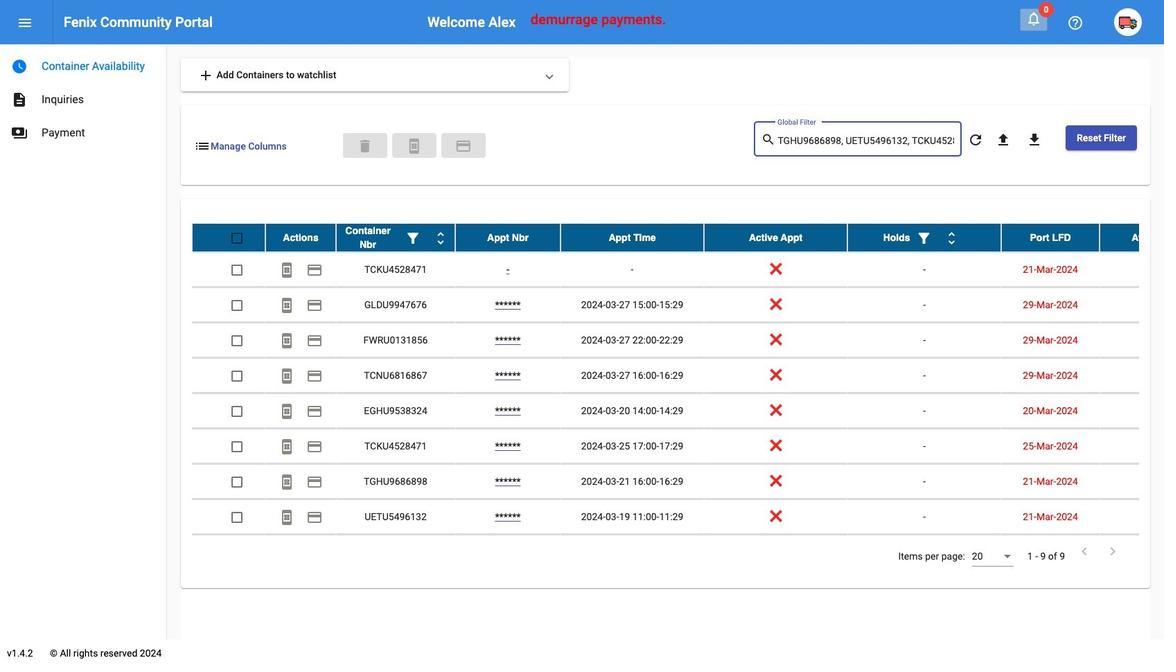 Task type: vqa. For each thing, say whether or not it's contained in the screenshot.
Nbr associated with Appt Nbr
no



Task type: describe. For each thing, give the bounding box(es) containing it.
1 column header from the left
[[266, 224, 336, 252]]

10 row from the top
[[192, 535, 1165, 571]]

7 column header from the left
[[1002, 224, 1100, 252]]

4 row from the top
[[192, 323, 1165, 359]]

8 column header from the left
[[1100, 224, 1165, 252]]

7 row from the top
[[192, 429, 1165, 465]]

9 row from the top
[[192, 500, 1165, 535]]

2 row from the top
[[192, 252, 1165, 288]]

delete image
[[357, 138, 374, 154]]

8 row from the top
[[192, 465, 1165, 500]]



Task type: locate. For each thing, give the bounding box(es) containing it.
navigation
[[0, 44, 166, 150]]

6 row from the top
[[192, 394, 1165, 429]]

2 column header from the left
[[336, 224, 456, 252]]

no color image
[[1068, 15, 1084, 31], [11, 58, 28, 75], [11, 92, 28, 108], [762, 131, 778, 148], [406, 138, 423, 154], [405, 230, 422, 247], [916, 230, 933, 247], [306, 262, 323, 279], [279, 333, 295, 350], [306, 333, 323, 350], [279, 368, 295, 385], [306, 439, 323, 456], [279, 475, 295, 491], [279, 510, 295, 527]]

6 column header from the left
[[848, 224, 1002, 252]]

5 column header from the left
[[704, 224, 848, 252]]

grid
[[192, 224, 1165, 571]]

5 row from the top
[[192, 359, 1165, 394]]

column header
[[266, 224, 336, 252], [336, 224, 456, 252], [456, 224, 561, 252], [561, 224, 704, 252], [704, 224, 848, 252], [848, 224, 1002, 252], [1002, 224, 1100, 252], [1100, 224, 1165, 252]]

3 column header from the left
[[456, 224, 561, 252]]

row
[[192, 224, 1165, 252], [192, 252, 1165, 288], [192, 288, 1165, 323], [192, 323, 1165, 359], [192, 359, 1165, 394], [192, 394, 1165, 429], [192, 429, 1165, 465], [192, 465, 1165, 500], [192, 500, 1165, 535], [192, 535, 1165, 571]]

no color image
[[1026, 10, 1043, 27], [17, 15, 33, 31], [198, 67, 214, 84], [11, 125, 28, 141], [968, 132, 985, 149], [996, 132, 1012, 149], [1027, 132, 1043, 149], [194, 138, 211, 154], [455, 138, 472, 154], [433, 230, 449, 247], [944, 230, 961, 247], [279, 262, 295, 279], [279, 298, 295, 314], [306, 298, 323, 314], [306, 368, 323, 385], [279, 404, 295, 420], [306, 404, 323, 420], [279, 439, 295, 456], [306, 475, 323, 491], [306, 510, 323, 527], [1077, 544, 1093, 560], [1105, 544, 1122, 560]]

1 row from the top
[[192, 224, 1165, 252]]

cell
[[1100, 252, 1165, 287], [1100, 288, 1165, 322], [1100, 323, 1165, 358], [1100, 359, 1165, 393], [1100, 394, 1165, 429], [1100, 429, 1165, 464], [1100, 465, 1165, 499], [1100, 500, 1165, 535], [192, 535, 266, 570], [266, 535, 336, 570], [336, 535, 456, 570], [456, 535, 561, 570], [561, 535, 704, 570], [704, 535, 848, 570], [848, 535, 1002, 570], [1002, 535, 1100, 570], [1100, 535, 1165, 570]]

4 column header from the left
[[561, 224, 704, 252]]

3 row from the top
[[192, 288, 1165, 323]]

Global Watchlist Filter field
[[778, 136, 955, 147]]



